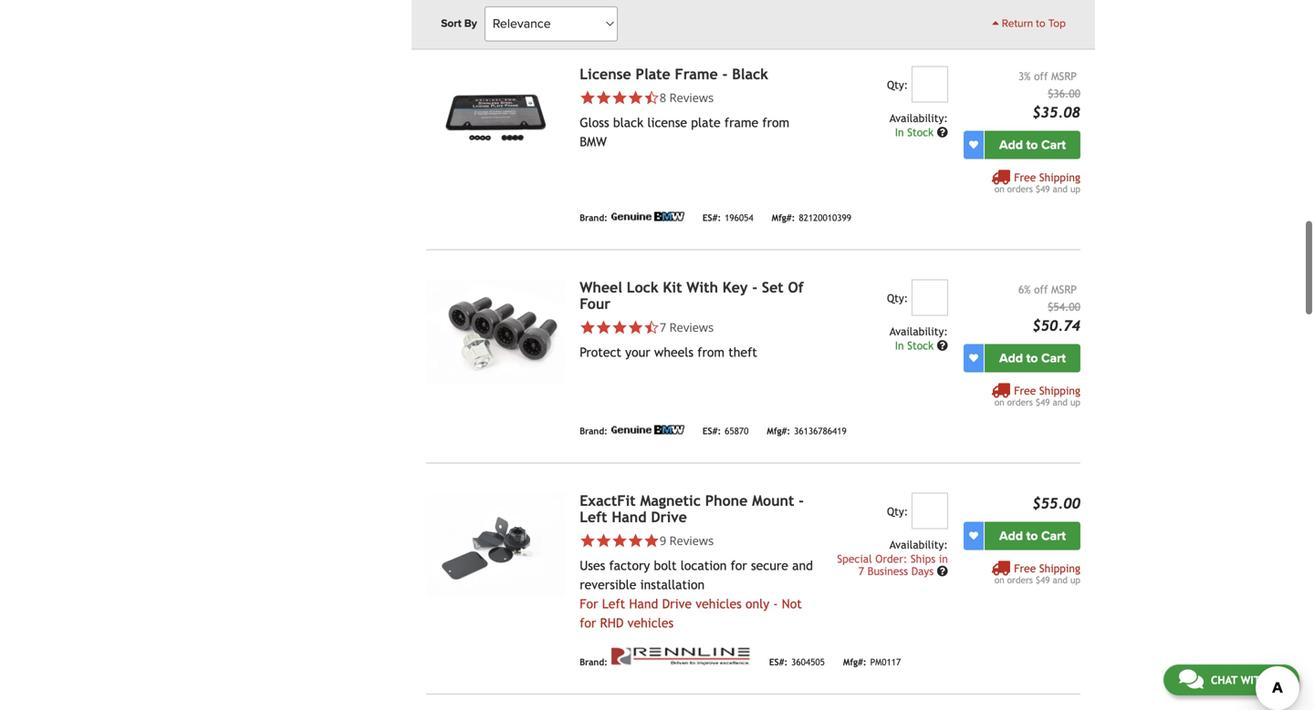 Task type: describe. For each thing, give the bounding box(es) containing it.
off for $35.08
[[1034, 70, 1048, 82]]

black
[[613, 115, 644, 130]]

es#: 3604505
[[769, 658, 825, 668]]

3% off msrp $36.00 $35.08
[[1018, 70, 1081, 121]]

qty: for wheel lock kit with key - set of four
[[887, 292, 908, 305]]

location
[[681, 559, 727, 573]]

us
[[1271, 674, 1284, 687]]

return to top link
[[992, 16, 1066, 32]]

on for $35.08
[[995, 184, 1004, 194]]

magnetic
[[640, 493, 701, 509]]

to left top
[[1036, 17, 1046, 30]]

reviews for kit
[[669, 319, 714, 336]]

$55.00
[[1032, 495, 1081, 512]]

0 horizontal spatial for
[[580, 616, 596, 631]]

mount
[[752, 493, 794, 509]]

license
[[647, 115, 687, 130]]

off for $50.74
[[1034, 283, 1048, 296]]

for
[[580, 597, 598, 612]]

secure
[[751, 559, 788, 573]]

0 vertical spatial mfg#:
[[772, 213, 795, 223]]

3 orders from the top
[[1007, 575, 1033, 586]]

8 reviews
[[660, 89, 714, 106]]

special
[[837, 553, 872, 566]]

0 horizontal spatial 7
[[660, 319, 666, 336]]

3 add to cart from the top
[[999, 529, 1066, 544]]

kit
[[663, 279, 682, 296]]

free shipping on orders $49 and up for $35.08
[[995, 171, 1081, 194]]

special order: ships in 7 business days
[[837, 553, 948, 578]]

chat with us link
[[1163, 665, 1300, 696]]

plate
[[636, 65, 671, 82]]

star image down four
[[580, 320, 596, 336]]

protect your wheels from theft
[[580, 345, 757, 360]]

in stock for $50.74
[[895, 339, 937, 352]]

star image up uses
[[580, 533, 596, 549]]

gloss
[[580, 115, 609, 130]]

availability: for $50.74
[[890, 325, 948, 338]]

reversible
[[580, 578, 636, 593]]

hand inside uses factory bolt location for secure and reversible installation for left hand drive vehicles only - not for rhd vehicles
[[629, 597, 658, 612]]

theft
[[728, 345, 757, 360]]

license plate frame - black
[[580, 65, 768, 82]]

3 $49 from the top
[[1036, 575, 1050, 586]]

add to cart button for $50.74
[[985, 344, 1081, 373]]

rhd
[[600, 616, 624, 631]]

in
[[939, 553, 948, 566]]

3 free shipping on orders $49 and up from the top
[[995, 562, 1081, 586]]

$36.00
[[1048, 87, 1081, 100]]

set
[[762, 279, 784, 296]]

from inside gloss black license plate frame from bmw
[[762, 115, 789, 130]]

question circle image
[[937, 127, 948, 138]]

star image up gloss
[[580, 90, 596, 106]]

8
[[660, 89, 666, 106]]

add to cart for $35.08
[[999, 137, 1066, 153]]

star image for wheel
[[612, 320, 628, 336]]

3 free from the top
[[1014, 562, 1036, 575]]

orders for $35.08
[[1007, 184, 1033, 194]]

to for license plate frame - black
[[1026, 137, 1038, 153]]

7 reviews
[[660, 319, 714, 336]]

2 7 reviews link from the left
[[660, 319, 714, 336]]

drive inside uses factory bolt location for secure and reversible installation for left hand drive vehicles only - not for rhd vehicles
[[662, 597, 692, 612]]

reviews for phone
[[669, 533, 714, 549]]

installation
[[640, 578, 705, 593]]

exactfit magnetic phone mount - left hand drive
[[580, 493, 804, 526]]

sort
[[441, 17, 461, 30]]

genuine bmw - corporate logo image for plate
[[611, 212, 684, 221]]

and for exactfit magnetic phone mount - left hand drive
[[1053, 575, 1068, 586]]

star image up black
[[628, 90, 644, 106]]

qty: for license plate frame - black
[[887, 78, 908, 91]]

with
[[686, 279, 718, 296]]

sort by
[[441, 17, 477, 30]]

exactfit
[[580, 493, 636, 509]]

star image for license
[[612, 90, 628, 106]]

3 availability: from the top
[[890, 539, 948, 551]]

3%
[[1018, 70, 1031, 82]]

license
[[580, 65, 631, 82]]

3604505
[[791, 658, 825, 668]]

wheel lock kit with key - set of four
[[580, 279, 804, 312]]

top
[[1048, 17, 1066, 30]]

question circle image for exactfit magnetic phone mount - left hand drive
[[937, 566, 948, 577]]

- inside exactfit magnetic phone mount - left hand drive
[[799, 493, 804, 509]]

es#: for drive
[[769, 658, 788, 668]]

protect
[[580, 345, 621, 360]]

return to top
[[999, 17, 1066, 30]]

6%
[[1018, 283, 1031, 296]]

genuine bmw - corporate logo image for lock
[[611, 425, 684, 435]]

return
[[1002, 17, 1033, 30]]

wheels
[[654, 345, 694, 360]]

add to cart for $50.74
[[999, 351, 1066, 366]]

half star image for plate
[[644, 90, 660, 106]]

mfg#: for drive
[[843, 658, 867, 668]]

uses
[[580, 559, 605, 573]]

star image up 'your'
[[628, 320, 644, 336]]

on for $50.74
[[995, 397, 1004, 408]]

6% off msrp $54.00 $50.74
[[1018, 283, 1081, 334]]

cart for $35.08
[[1041, 137, 1066, 153]]

key
[[723, 279, 748, 296]]

and inside uses factory bolt location for secure and reversible installation for left hand drive vehicles only - not for rhd vehicles
[[792, 559, 813, 573]]

1 vertical spatial from
[[697, 345, 725, 360]]

es#: for of
[[703, 426, 721, 437]]

chat
[[1211, 674, 1238, 687]]

question circle image for wheel lock kit with key - set of four
[[937, 340, 948, 351]]

in for license plate frame - black
[[895, 126, 904, 139]]

availability: for $35.08
[[890, 112, 948, 124]]

1 genuine bmw - corporate logo image from the top
[[611, 0, 684, 8]]

add to cart button for $35.08
[[985, 131, 1081, 159]]

wheel
[[580, 279, 622, 296]]

brand: for -
[[580, 426, 608, 437]]

not
[[782, 597, 802, 612]]

3 shipping from the top
[[1039, 562, 1081, 575]]

es#: 65870
[[703, 426, 749, 437]]

stock for $50.74
[[907, 339, 934, 352]]

bmw
[[580, 134, 607, 149]]

7 inside the special order: ships in 7 business days
[[859, 565, 864, 578]]

cart for $50.74
[[1041, 351, 1066, 366]]

black
[[732, 65, 768, 82]]

0 vertical spatial for
[[731, 559, 747, 573]]

exactfit magnetic phone mount - left hand drive link
[[580, 493, 804, 526]]

in stock for $35.08
[[895, 126, 937, 139]]

star image up uses
[[596, 533, 612, 549]]

with
[[1241, 674, 1268, 687]]

pm0117
[[870, 658, 901, 668]]

up for $50.74
[[1070, 397, 1081, 408]]

shipping for $50.74
[[1039, 384, 1081, 397]]

comments image
[[1179, 669, 1204, 691]]

9 reviews
[[660, 533, 714, 549]]



Task type: locate. For each thing, give the bounding box(es) containing it.
1 9 reviews link from the left
[[580, 533, 815, 549]]

add for $35.08
[[999, 137, 1023, 153]]

0 vertical spatial cart
[[1041, 137, 1066, 153]]

drive inside exactfit magnetic phone mount - left hand drive
[[651, 509, 687, 526]]

reviews up "location"
[[669, 533, 714, 549]]

2 vertical spatial add to cart
[[999, 529, 1066, 544]]

and for license plate frame - black
[[1053, 184, 1068, 194]]

2 half star image from the top
[[644, 320, 660, 336]]

vehicles right rhd
[[628, 616, 674, 631]]

0 vertical spatial reviews
[[669, 89, 714, 106]]

left
[[580, 509, 607, 526], [602, 597, 625, 612]]

1 add to cart from the top
[[999, 137, 1066, 153]]

half star image down plate
[[644, 90, 660, 106]]

0 vertical spatial from
[[762, 115, 789, 130]]

82120010399
[[799, 213, 851, 223]]

3 add to cart button from the top
[[985, 522, 1081, 551]]

1 vertical spatial free shipping on orders $49 and up
[[995, 384, 1081, 408]]

add to cart button
[[985, 131, 1081, 159], [985, 344, 1081, 373], [985, 522, 1081, 551]]

msrp for $35.08
[[1051, 70, 1077, 82]]

add to cart button down $50.74
[[985, 344, 1081, 373]]

free down "$55.00"
[[1014, 562, 1036, 575]]

0 horizontal spatial vehicles
[[628, 616, 674, 631]]

0 vertical spatial add
[[999, 137, 1023, 153]]

hand inside exactfit magnetic phone mount - left hand drive
[[612, 509, 647, 526]]

1 msrp from the top
[[1051, 70, 1077, 82]]

orders down $35.08
[[1007, 184, 1033, 194]]

shipping for $35.08
[[1039, 171, 1081, 184]]

up down $35.08
[[1070, 184, 1081, 194]]

1 vertical spatial vehicles
[[628, 616, 674, 631]]

of
[[788, 279, 804, 296]]

vehicles
[[696, 597, 742, 612], [628, 616, 674, 631]]

in for wheel lock kit with key - set of four
[[895, 339, 904, 352]]

for down for
[[580, 616, 596, 631]]

1 vertical spatial half star image
[[644, 320, 660, 336]]

7 reviews link up wheels
[[660, 319, 714, 336]]

frame
[[725, 115, 758, 130]]

- right mount
[[799, 493, 804, 509]]

and for wheel lock kit with key - set of four
[[1053, 397, 1068, 408]]

half star image for lock
[[644, 320, 660, 336]]

1 vertical spatial for
[[580, 616, 596, 631]]

65870
[[725, 426, 749, 437]]

2 free shipping on orders $49 and up from the top
[[995, 384, 1081, 408]]

1 shipping from the top
[[1039, 171, 1081, 184]]

2 vertical spatial add to cart button
[[985, 522, 1081, 551]]

- left not
[[773, 597, 778, 612]]

2 in stock from the top
[[895, 339, 937, 352]]

1 vertical spatial up
[[1070, 397, 1081, 408]]

- inside "wheel lock kit with key - set of four"
[[752, 279, 758, 296]]

free shipping on orders $49 and up down "$55.00"
[[995, 562, 1081, 586]]

brand: down rhd
[[580, 658, 608, 668]]

left up uses
[[580, 509, 607, 526]]

1 vertical spatial add to cart button
[[985, 344, 1081, 373]]

hand down installation
[[629, 597, 658, 612]]

2 on from the top
[[995, 397, 1004, 408]]

2 add to cart button from the top
[[985, 344, 1081, 373]]

hand up factory at the left
[[612, 509, 647, 526]]

add to cart down "$55.00"
[[999, 529, 1066, 544]]

2 question circle image from the top
[[937, 566, 948, 577]]

2 vertical spatial free
[[1014, 562, 1036, 575]]

msrp up $36.00
[[1051, 70, 1077, 82]]

- inside uses factory bolt location for secure and reversible installation for left hand drive vehicles only - not for rhd vehicles
[[773, 597, 778, 612]]

to down $50.74
[[1026, 351, 1038, 366]]

36136786419
[[794, 426, 847, 437]]

2 add from the top
[[999, 351, 1023, 366]]

1 vertical spatial hand
[[629, 597, 658, 612]]

0 vertical spatial add to cart button
[[985, 131, 1081, 159]]

1 off from the top
[[1034, 70, 1048, 82]]

qty: for exactfit magnetic phone mount - left hand drive
[[887, 505, 908, 518]]

free shipping on orders $49 and up for $50.74
[[995, 384, 1081, 408]]

1 vertical spatial on
[[995, 397, 1004, 408]]

factory
[[609, 559, 650, 573]]

and down "$55.00"
[[1053, 575, 1068, 586]]

1 vertical spatial add to cart
[[999, 351, 1066, 366]]

2 cart from the top
[[1041, 351, 1066, 366]]

0 vertical spatial free
[[1014, 171, 1036, 184]]

3 reviews from the top
[[669, 533, 714, 549]]

0 vertical spatial in stock
[[895, 126, 937, 139]]

0 vertical spatial add to wish list image
[[969, 140, 978, 149]]

1 horizontal spatial for
[[731, 559, 747, 573]]

msrp for $50.74
[[1051, 283, 1077, 296]]

0 vertical spatial left
[[580, 509, 607, 526]]

1 vertical spatial in
[[895, 339, 904, 352]]

off right 6%
[[1034, 283, 1048, 296]]

1 add from the top
[[999, 137, 1023, 153]]

cart
[[1041, 137, 1066, 153], [1041, 351, 1066, 366], [1041, 529, 1066, 544]]

add for $50.74
[[999, 351, 1023, 366]]

1 question circle image from the top
[[937, 340, 948, 351]]

$49 down $50.74
[[1036, 397, 1050, 408]]

7 reviews link
[[580, 319, 815, 336], [660, 319, 714, 336]]

2 vertical spatial genuine bmw - corporate logo image
[[611, 425, 684, 435]]

up
[[1070, 184, 1081, 194], [1070, 397, 1081, 408], [1070, 575, 1081, 586]]

1 vertical spatial 7
[[859, 565, 864, 578]]

to for wheel lock kit with key - set of four
[[1026, 351, 1038, 366]]

1 in from the top
[[895, 126, 904, 139]]

0 vertical spatial vehicles
[[696, 597, 742, 612]]

2 vertical spatial add
[[999, 529, 1023, 544]]

1 vertical spatial es#:
[[703, 426, 721, 437]]

3 add to wish list image from the top
[[969, 532, 978, 541]]

1 brand: from the top
[[580, 213, 608, 223]]

1 vertical spatial qty:
[[887, 292, 908, 305]]

to
[[1036, 17, 1046, 30], [1026, 137, 1038, 153], [1026, 351, 1038, 366], [1026, 529, 1038, 544]]

2 reviews from the top
[[669, 319, 714, 336]]

caret up image
[[992, 17, 999, 28]]

uses factory bolt location for secure and reversible installation for left hand drive vehicles only - not for rhd vehicles
[[580, 559, 813, 631]]

1 half star image from the top
[[644, 90, 660, 106]]

1 in stock from the top
[[895, 126, 937, 139]]

2 qty: from the top
[[887, 292, 908, 305]]

days
[[911, 565, 934, 578]]

3 on from the top
[[995, 575, 1004, 586]]

0 vertical spatial half star image
[[644, 90, 660, 106]]

2 vertical spatial es#:
[[769, 658, 788, 668]]

mfg#: left pm0117
[[843, 658, 867, 668]]

msrp
[[1051, 70, 1077, 82], [1051, 283, 1077, 296]]

0 vertical spatial drive
[[651, 509, 687, 526]]

mfg#: for of
[[767, 426, 790, 437]]

1 vertical spatial stock
[[907, 339, 934, 352]]

reviews up wheels
[[669, 319, 714, 336]]

2 vertical spatial cart
[[1041, 529, 1066, 544]]

to for exactfit magnetic phone mount - left hand drive
[[1026, 529, 1038, 544]]

chat with us
[[1211, 674, 1284, 687]]

1 horizontal spatial vehicles
[[696, 597, 742, 612]]

left inside exactfit magnetic phone mount - left hand drive
[[580, 509, 607, 526]]

2 free from the top
[[1014, 384, 1036, 397]]

reviews down frame
[[669, 89, 714, 106]]

$49 for $35.08
[[1036, 184, 1050, 194]]

1 vertical spatial question circle image
[[937, 566, 948, 577]]

2 8 reviews link from the left
[[660, 89, 714, 106]]

1 $49 from the top
[[1036, 184, 1050, 194]]

1 horizontal spatial from
[[762, 115, 789, 130]]

0 vertical spatial es#:
[[703, 213, 721, 223]]

3 cart from the top
[[1041, 529, 1066, 544]]

from left theft
[[697, 345, 725, 360]]

1 add to cart button from the top
[[985, 131, 1081, 159]]

free shipping on orders $49 and up down $50.74
[[995, 384, 1081, 408]]

0 vertical spatial brand:
[[580, 213, 608, 223]]

1 on from the top
[[995, 184, 1004, 194]]

es#: 196054
[[703, 213, 753, 223]]

2 brand: from the top
[[580, 426, 608, 437]]

brand: for left
[[580, 658, 608, 668]]

and down $35.08
[[1053, 184, 1068, 194]]

star image down license
[[596, 90, 612, 106]]

half star image up 'your'
[[644, 320, 660, 336]]

9
[[660, 533, 666, 549]]

msrp inside 3% off msrp $36.00 $35.08
[[1051, 70, 1077, 82]]

3 up from the top
[[1070, 575, 1081, 586]]

order:
[[875, 553, 907, 566]]

es#196054 - 82120010399 - license plate frame - black - gloss black license plate frame from bmw - genuine bmw - bmw image
[[426, 66, 565, 170]]

es#3604505 - pm0117 - exactfit magnetic phone mount - left hand drive - uses factory bolt location for secure and reversible installation - rennline - bmw image
[[426, 493, 565, 597]]

1 8 reviews link from the left
[[580, 89, 815, 106]]

add to cart button down $35.08
[[985, 131, 1081, 159]]

star image
[[580, 90, 596, 106], [628, 90, 644, 106], [580, 320, 596, 336], [596, 320, 612, 336], [628, 320, 644, 336], [596, 533, 612, 549], [628, 533, 644, 549], [644, 533, 660, 549]]

your
[[625, 345, 650, 360]]

free
[[1014, 171, 1036, 184], [1014, 384, 1036, 397], [1014, 562, 1036, 575]]

1 vertical spatial off
[[1034, 283, 1048, 296]]

2 vertical spatial up
[[1070, 575, 1081, 586]]

1 horizontal spatial 7
[[859, 565, 864, 578]]

1 vertical spatial in stock
[[895, 339, 937, 352]]

up down $50.74
[[1070, 397, 1081, 408]]

2 vertical spatial mfg#:
[[843, 658, 867, 668]]

cart down $50.74
[[1041, 351, 1066, 366]]

1 cart from the top
[[1041, 137, 1066, 153]]

free for $35.08
[[1014, 171, 1036, 184]]

star image up factory at the left
[[612, 533, 628, 549]]

2 vertical spatial shipping
[[1039, 562, 1081, 575]]

add to cart down $35.08
[[999, 137, 1066, 153]]

2 availability: from the top
[[890, 325, 948, 338]]

$54.00
[[1048, 300, 1081, 313]]

msrp up $54.00
[[1051, 283, 1077, 296]]

rennline - corporate logo image
[[611, 648, 751, 666]]

2 vertical spatial orders
[[1007, 575, 1033, 586]]

only
[[746, 597, 770, 612]]

orders down "$55.00"
[[1007, 575, 1033, 586]]

- left black
[[722, 65, 728, 82]]

to down $35.08
[[1026, 137, 1038, 153]]

1 vertical spatial cart
[[1041, 351, 1066, 366]]

2 vertical spatial $49
[[1036, 575, 1050, 586]]

off inside 6% off msrp $54.00 $50.74
[[1034, 283, 1048, 296]]

2 stock from the top
[[907, 339, 934, 352]]

star image up black
[[612, 90, 628, 106]]

from right frame
[[762, 115, 789, 130]]

genuine bmw - corporate logo image up lock
[[611, 212, 684, 221]]

1 vertical spatial availability:
[[890, 325, 948, 338]]

0 vertical spatial genuine bmw - corporate logo image
[[611, 0, 684, 8]]

mfg#: 36136786419
[[767, 426, 847, 437]]

0 horizontal spatial from
[[697, 345, 725, 360]]

to down "$55.00"
[[1026, 529, 1038, 544]]

0 vertical spatial orders
[[1007, 184, 1033, 194]]

up down "$55.00"
[[1070, 575, 1081, 586]]

star image up factory at the left
[[628, 533, 644, 549]]

half star image inside 8 reviews link
[[644, 90, 660, 106]]

off
[[1034, 70, 1048, 82], [1034, 283, 1048, 296]]

stock for $35.08
[[907, 126, 934, 139]]

7 up "protect your wheels from theft"
[[660, 319, 666, 336]]

mfg#: left 36136786419
[[767, 426, 790, 437]]

3 genuine bmw - corporate logo image from the top
[[611, 425, 684, 435]]

shipping
[[1039, 171, 1081, 184], [1039, 384, 1081, 397], [1039, 562, 1081, 575]]

1 reviews from the top
[[669, 89, 714, 106]]

1 add to wish list image from the top
[[969, 140, 978, 149]]

0 vertical spatial availability:
[[890, 112, 948, 124]]

1 vertical spatial orders
[[1007, 397, 1033, 408]]

1 up from the top
[[1070, 184, 1081, 194]]

$49
[[1036, 184, 1050, 194], [1036, 397, 1050, 408], [1036, 575, 1050, 586]]

up for $35.08
[[1070, 184, 1081, 194]]

0 vertical spatial free shipping on orders $49 and up
[[995, 171, 1081, 194]]

1 free shipping on orders $49 and up from the top
[[995, 171, 1081, 194]]

off right 3%
[[1034, 70, 1048, 82]]

0 vertical spatial stock
[[907, 126, 934, 139]]

free shipping on orders $49 and up down $35.08
[[995, 171, 1081, 194]]

msrp inside 6% off msrp $54.00 $50.74
[[1051, 283, 1077, 296]]

$49 for $50.74
[[1036, 397, 1050, 408]]

- left "set"
[[752, 279, 758, 296]]

reviews for frame
[[669, 89, 714, 106]]

vehicles left only
[[696, 597, 742, 612]]

2 vertical spatial qty:
[[887, 505, 908, 518]]

2 vertical spatial reviews
[[669, 533, 714, 549]]

0 vertical spatial question circle image
[[937, 340, 948, 351]]

1 vertical spatial shipping
[[1039, 384, 1081, 397]]

brand: up exactfit
[[580, 426, 608, 437]]

0 vertical spatial msrp
[[1051, 70, 1077, 82]]

None number field
[[911, 66, 948, 102], [911, 279, 948, 316], [911, 493, 948, 530], [911, 66, 948, 102], [911, 279, 948, 316], [911, 493, 948, 530]]

add to wish list image for $50.74
[[969, 354, 978, 363]]

1 vertical spatial reviews
[[669, 319, 714, 336]]

add
[[999, 137, 1023, 153], [999, 351, 1023, 366], [999, 529, 1023, 544]]

shipping down "$55.00"
[[1039, 562, 1081, 575]]

1 vertical spatial left
[[602, 597, 625, 612]]

lock
[[627, 279, 659, 296]]

free down $50.74
[[1014, 384, 1036, 397]]

2 vertical spatial on
[[995, 575, 1004, 586]]

shipping down $50.74
[[1039, 384, 1081, 397]]

mfg#: left 82120010399
[[772, 213, 795, 223]]

and down $50.74
[[1053, 397, 1068, 408]]

1 stock from the top
[[907, 126, 934, 139]]

0 vertical spatial qty:
[[887, 78, 908, 91]]

7 reviews link down wheel lock kit with key - set of four link
[[580, 319, 815, 336]]

0 vertical spatial in
[[895, 126, 904, 139]]

add to wish list image
[[969, 140, 978, 149], [969, 354, 978, 363], [969, 532, 978, 541]]

bolt
[[654, 559, 677, 573]]

and
[[1053, 184, 1068, 194], [1053, 397, 1068, 408], [792, 559, 813, 573], [1053, 575, 1068, 586]]

0 vertical spatial up
[[1070, 184, 1081, 194]]

frame
[[675, 65, 718, 82]]

half star image
[[644, 90, 660, 106], [644, 320, 660, 336]]

1 vertical spatial msrp
[[1051, 283, 1077, 296]]

2 shipping from the top
[[1039, 384, 1081, 397]]

1 qty: from the top
[[887, 78, 908, 91]]

1 vertical spatial brand:
[[580, 426, 608, 437]]

es#65870 - 36136786419 - wheel lock kit with key - set of four - protect your wheels from theft - genuine bmw - bmw image
[[426, 279, 565, 384]]

wheel lock kit with key - set of four link
[[580, 279, 804, 312]]

7 left business
[[859, 565, 864, 578]]

free shipping on orders $49 and up
[[995, 171, 1081, 194], [995, 384, 1081, 408], [995, 562, 1081, 586]]

genuine bmw - corporate logo image up plate
[[611, 0, 684, 8]]

1 7 reviews link from the left
[[580, 319, 815, 336]]

orders down $50.74
[[1007, 397, 1033, 408]]

196054
[[725, 213, 753, 223]]

gloss black license plate frame from bmw
[[580, 115, 789, 149]]

cart down $35.08
[[1041, 137, 1066, 153]]

$35.08
[[1032, 104, 1081, 121]]

and right secure
[[792, 559, 813, 573]]

question circle image
[[937, 340, 948, 351], [937, 566, 948, 577]]

2 in from the top
[[895, 339, 904, 352]]

add to cart down $50.74
[[999, 351, 1066, 366]]

ships
[[911, 553, 936, 566]]

reviews
[[669, 89, 714, 106], [669, 319, 714, 336], [669, 533, 714, 549]]

3 qty: from the top
[[887, 505, 908, 518]]

1 vertical spatial mfg#:
[[767, 426, 790, 437]]

8 reviews link
[[580, 89, 815, 106], [660, 89, 714, 106]]

hand
[[612, 509, 647, 526], [629, 597, 658, 612]]

2 up from the top
[[1070, 397, 1081, 408]]

drive
[[651, 509, 687, 526], [662, 597, 692, 612]]

0 vertical spatial hand
[[612, 509, 647, 526]]

1 vertical spatial $49
[[1036, 397, 1050, 408]]

2 add to wish list image from the top
[[969, 354, 978, 363]]

3 add from the top
[[999, 529, 1023, 544]]

0 vertical spatial off
[[1034, 70, 1048, 82]]

2 orders from the top
[[1007, 397, 1033, 408]]

drive down installation
[[662, 597, 692, 612]]

star image up "protect"
[[596, 320, 612, 336]]

0 vertical spatial add to cart
[[999, 137, 1066, 153]]

star image up 'your'
[[612, 320, 628, 336]]

stock
[[907, 126, 934, 139], [907, 339, 934, 352]]

$49 down "$55.00"
[[1036, 575, 1050, 586]]

0 vertical spatial shipping
[[1039, 171, 1081, 184]]

left up rhd
[[602, 597, 625, 612]]

add to wish list image for $35.08
[[969, 140, 978, 149]]

off inside 3% off msrp $36.00 $35.08
[[1034, 70, 1048, 82]]

star image for exactfit
[[612, 533, 628, 549]]

orders for $50.74
[[1007, 397, 1033, 408]]

phone
[[705, 493, 748, 509]]

plate
[[691, 115, 721, 130]]

es#: left 196054
[[703, 213, 721, 223]]

mfg#: pm0117
[[843, 658, 901, 668]]

0 vertical spatial $49
[[1036, 184, 1050, 194]]

brand: up wheel
[[580, 213, 608, 223]]

3 brand: from the top
[[580, 658, 608, 668]]

2 $49 from the top
[[1036, 397, 1050, 408]]

left inside uses factory bolt location for secure and reversible installation for left hand drive vehicles only - not for rhd vehicles
[[602, 597, 625, 612]]

1 orders from the top
[[1007, 184, 1033, 194]]

by
[[464, 17, 477, 30]]

free down $35.08
[[1014, 171, 1036, 184]]

2 9 reviews link from the left
[[660, 533, 714, 549]]

star image
[[596, 90, 612, 106], [612, 90, 628, 106], [612, 320, 628, 336], [580, 533, 596, 549], [612, 533, 628, 549]]

$49 down $35.08
[[1036, 184, 1050, 194]]

four
[[580, 295, 611, 312]]

star image up bolt
[[644, 533, 660, 549]]

es#: left 3604505
[[769, 658, 788, 668]]

1 vertical spatial free
[[1014, 384, 1036, 397]]

2 vertical spatial add to wish list image
[[969, 532, 978, 541]]

2 vertical spatial free shipping on orders $49 and up
[[995, 562, 1081, 586]]

add to cart button down "$55.00"
[[985, 522, 1081, 551]]

2 genuine bmw - corporate logo image from the top
[[611, 212, 684, 221]]

drive up 9
[[651, 509, 687, 526]]

es#:
[[703, 213, 721, 223], [703, 426, 721, 437], [769, 658, 788, 668]]

es#: left 65870 in the bottom right of the page
[[703, 426, 721, 437]]

2 add to cart from the top
[[999, 351, 1066, 366]]

license plate frame - black link
[[580, 65, 768, 82]]

in stock
[[895, 126, 937, 139], [895, 339, 937, 352]]

on
[[995, 184, 1004, 194], [995, 397, 1004, 408], [995, 575, 1004, 586]]

1 vertical spatial add to wish list image
[[969, 354, 978, 363]]

in
[[895, 126, 904, 139], [895, 339, 904, 352]]

for left secure
[[731, 559, 747, 573]]

1 vertical spatial add
[[999, 351, 1023, 366]]

$50.74
[[1032, 317, 1081, 334]]

genuine bmw - corporate logo image
[[611, 0, 684, 8], [611, 212, 684, 221], [611, 425, 684, 435]]

2 msrp from the top
[[1051, 283, 1077, 296]]

1 vertical spatial genuine bmw - corporate logo image
[[611, 212, 684, 221]]

2 vertical spatial availability:
[[890, 539, 948, 551]]

business
[[868, 565, 908, 578]]

0 vertical spatial 7
[[660, 319, 666, 336]]

1 vertical spatial drive
[[662, 597, 692, 612]]

1 availability: from the top
[[890, 112, 948, 124]]

2 off from the top
[[1034, 283, 1048, 296]]

2 vertical spatial brand:
[[580, 658, 608, 668]]

shipping down $35.08
[[1039, 171, 1081, 184]]

1 free from the top
[[1014, 171, 1036, 184]]

free for $50.74
[[1014, 384, 1036, 397]]

genuine bmw - corporate logo image up magnetic
[[611, 425, 684, 435]]

availability:
[[890, 112, 948, 124], [890, 325, 948, 338], [890, 539, 948, 551]]

cart down "$55.00"
[[1041, 529, 1066, 544]]

0 vertical spatial on
[[995, 184, 1004, 194]]

mfg#: 82120010399
[[772, 213, 851, 223]]



Task type: vqa. For each thing, say whether or not it's contained in the screenshot.
in
yes



